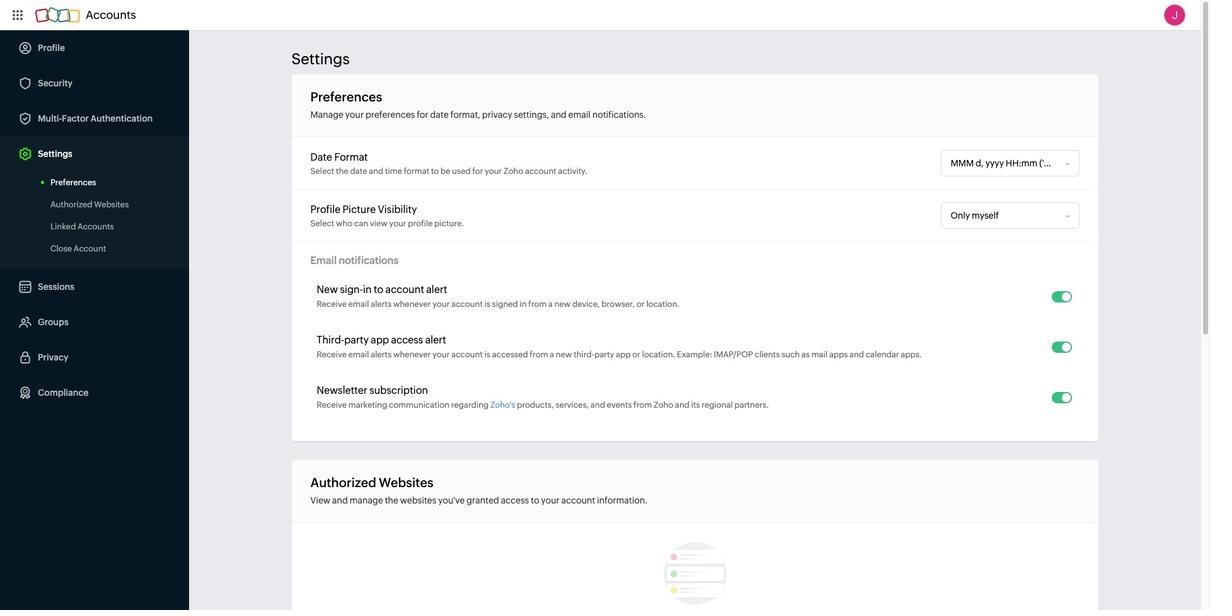 Task type: vqa. For each thing, say whether or not it's contained in the screenshot.
Device,
yes



Task type: describe. For each thing, give the bounding box(es) containing it.
from for is
[[528, 299, 547, 309]]

groups
[[38, 317, 69, 327]]

calendar
[[866, 350, 899, 359]]

location. for third-party app access alert
[[642, 350, 675, 359]]

profile picture visibility select who can view your profile picture.
[[310, 203, 464, 228]]

0 vertical spatial a
[[548, 299, 553, 309]]

activity.
[[558, 166, 588, 176]]

your inside date format select the date and time format to be used for your zoho account activity.
[[485, 166, 502, 176]]

visibility
[[378, 203, 417, 215]]

manage
[[310, 110, 343, 120]]

third-party app access alert
[[317, 334, 446, 346]]

imap/pop
[[714, 350, 753, 359]]

used
[[452, 166, 471, 176]]

and inside preferences manage your preferences for date format, privacy settings, and email notifications.
[[551, 110, 567, 120]]

example:
[[677, 350, 712, 359]]

privacy
[[38, 352, 68, 362]]

date format select the date and time format to be used for your zoho account activity.
[[310, 151, 588, 176]]

regarding
[[451, 400, 489, 410]]

receive for third-
[[317, 350, 347, 359]]

privacy
[[482, 110, 512, 120]]

authorized websites view and manage the websites you've granted access to your account information.
[[310, 475, 648, 506]]

receive marketing communication regarding zoho's products, services, and events from zoho and its regional partners.
[[317, 400, 769, 410]]

account inside 'authorized websites view and manage the websites you've granted access to your account information.'
[[561, 495, 595, 506]]

date
[[310, 151, 332, 163]]

security
[[38, 78, 73, 88]]

close
[[50, 244, 72, 253]]

information.
[[597, 495, 648, 506]]

new sign-in to account alert
[[317, 284, 447, 296]]

1 horizontal spatial settings
[[292, 50, 350, 67]]

to inside 'authorized websites view and manage the websites you've granted access to your account information.'
[[531, 495, 539, 506]]

third-
[[574, 350, 594, 359]]

your inside 'profile picture visibility select who can view your profile picture.'
[[389, 218, 406, 228]]

accessed
[[492, 350, 528, 359]]

format
[[334, 151, 368, 163]]

mail
[[812, 350, 828, 359]]

account
[[74, 244, 106, 253]]

preferences
[[366, 110, 415, 120]]

preferences manage your preferences for date format, privacy settings, and email notifications.
[[310, 90, 646, 120]]

notifications
[[339, 255, 399, 267]]

or for third-party app access alert
[[632, 350, 640, 359]]

device,
[[572, 299, 600, 309]]

email for new sign-in to account alert
[[348, 299, 369, 309]]

websites for authorized websites
[[94, 200, 129, 209]]

receive for new
[[317, 299, 347, 309]]

be
[[441, 166, 450, 176]]

location. for new sign-in to account alert
[[646, 299, 680, 309]]

and inside 'authorized websites view and manage the websites you've granted access to your account information.'
[[332, 495, 348, 506]]

0 horizontal spatial to
[[374, 284, 383, 296]]

is for third-party app access alert
[[485, 350, 490, 359]]

zoho's link
[[490, 400, 515, 410]]

linked accounts
[[50, 222, 114, 231]]

or for new sign-in to account alert
[[637, 299, 645, 309]]

picture.
[[434, 218, 464, 228]]

subscription
[[369, 384, 428, 396]]

zoho inside date format select the date and time format to be used for your zoho account activity.
[[504, 166, 523, 176]]

services,
[[556, 400, 589, 410]]

format,
[[450, 110, 480, 120]]

profile for profile picture visibility select who can view your profile picture.
[[310, 203, 341, 215]]

authorized for authorized websites
[[50, 200, 92, 209]]

and left events
[[591, 400, 605, 410]]

who
[[336, 218, 353, 228]]

0 horizontal spatial in
[[363, 284, 372, 296]]

its
[[691, 400, 700, 410]]

1 vertical spatial from
[[530, 350, 548, 359]]

picture
[[343, 203, 376, 215]]

your inside preferences manage your preferences for date format, privacy settings, and email notifications.
[[345, 110, 364, 120]]

can
[[354, 218, 368, 228]]

zoho's
[[490, 400, 515, 410]]

new
[[317, 284, 338, 296]]

access inside 'authorized websites view and manage the websites you've granted access to your account information.'
[[501, 495, 529, 506]]

whenever for account
[[393, 299, 431, 309]]

0 vertical spatial new
[[554, 299, 571, 309]]

and right apps
[[850, 350, 864, 359]]

select inside 'profile picture visibility select who can view your profile picture.'
[[310, 218, 334, 228]]

is for new sign-in to account alert
[[485, 299, 490, 309]]

1 horizontal spatial party
[[594, 350, 614, 359]]

regional
[[702, 400, 733, 410]]

you've
[[438, 495, 465, 506]]

authorized for authorized websites view and manage the websites you've granted access to your account information.
[[310, 475, 376, 490]]

events
[[607, 400, 632, 410]]

clients
[[755, 350, 780, 359]]

such
[[782, 350, 800, 359]]

1 vertical spatial app
[[616, 350, 631, 359]]

browser,
[[602, 299, 635, 309]]

granted
[[467, 495, 499, 506]]

alerts for to
[[371, 299, 392, 309]]



Task type: locate. For each thing, give the bounding box(es) containing it.
select
[[310, 166, 334, 176], [310, 218, 334, 228]]

settings down multi-
[[38, 149, 72, 159]]

1 vertical spatial authorized
[[310, 475, 376, 490]]

1 horizontal spatial for
[[472, 166, 483, 176]]

1 whenever from the top
[[393, 299, 431, 309]]

the
[[336, 166, 348, 176], [385, 495, 398, 506]]

2 alerts from the top
[[371, 350, 392, 359]]

1 is from the top
[[485, 299, 490, 309]]

account left activity.
[[525, 166, 556, 176]]

0 horizontal spatial authorized
[[50, 200, 92, 209]]

access right granted
[[501, 495, 529, 506]]

multi-
[[38, 113, 62, 124]]

0 vertical spatial app
[[371, 334, 389, 346]]

in down "notifications" in the top of the page
[[363, 284, 372, 296]]

preferences up authorized websites
[[50, 178, 96, 187]]

1 vertical spatial access
[[501, 495, 529, 506]]

0 horizontal spatial zoho
[[504, 166, 523, 176]]

1 vertical spatial accounts
[[78, 222, 114, 231]]

1 vertical spatial date
[[350, 166, 367, 176]]

app right third-
[[371, 334, 389, 346]]

zoho right 'used'
[[504, 166, 523, 176]]

in right signed on the left
[[520, 299, 527, 309]]

1 select from the top
[[310, 166, 334, 176]]

authorized up view
[[310, 475, 376, 490]]

1 vertical spatial or
[[632, 350, 640, 359]]

1 alerts from the top
[[371, 299, 392, 309]]

location.
[[646, 299, 680, 309], [642, 350, 675, 359]]

0 horizontal spatial the
[[336, 166, 348, 176]]

1 vertical spatial the
[[385, 495, 398, 506]]

settings,
[[514, 110, 549, 120]]

signed
[[492, 299, 518, 309]]

partners.
[[735, 400, 769, 410]]

0 vertical spatial accounts
[[86, 8, 136, 21]]

date
[[430, 110, 449, 120], [350, 166, 367, 176]]

authorized websites
[[50, 200, 129, 209]]

newsletter
[[317, 384, 367, 396]]

in
[[363, 284, 372, 296], [520, 299, 527, 309]]

account inside date format select the date and time format to be used for your zoho account activity.
[[525, 166, 556, 176]]

alerts for access
[[371, 350, 392, 359]]

or right the third-
[[632, 350, 640, 359]]

zoho
[[504, 166, 523, 176], [654, 400, 673, 410]]

linked
[[50, 222, 76, 231]]

0 horizontal spatial preferences
[[50, 178, 96, 187]]

compliance
[[38, 388, 89, 398]]

1 vertical spatial settings
[[38, 149, 72, 159]]

preferences for preferences manage your preferences for date format, privacy settings, and email notifications.
[[310, 90, 382, 104]]

date inside preferences manage your preferences for date format, privacy settings, and email notifications.
[[430, 110, 449, 120]]

0 horizontal spatial party
[[344, 334, 369, 346]]

1 horizontal spatial profile
[[310, 203, 341, 215]]

the right manage
[[385, 495, 398, 506]]

preferences inside preferences manage your preferences for date format, privacy settings, and email notifications.
[[310, 90, 382, 104]]

communication
[[389, 400, 449, 410]]

1 vertical spatial zoho
[[654, 400, 673, 410]]

new left device,
[[554, 299, 571, 309]]

profile inside 'profile picture visibility select who can view your profile picture.'
[[310, 203, 341, 215]]

receive down the new
[[317, 299, 347, 309]]

preferences
[[310, 90, 382, 104], [50, 178, 96, 187]]

1 receive from the top
[[317, 299, 347, 309]]

0 vertical spatial preferences
[[310, 90, 382, 104]]

email
[[310, 255, 337, 267]]

app right the third-
[[616, 350, 631, 359]]

0 vertical spatial alerts
[[371, 299, 392, 309]]

2 receive from the top
[[317, 350, 347, 359]]

to
[[431, 166, 439, 176], [374, 284, 383, 296], [531, 495, 539, 506]]

receive email alerts whenever your account is signed in from a new device, browser, or location.
[[317, 299, 680, 309]]

settings
[[292, 50, 350, 67], [38, 149, 72, 159]]

your inside 'authorized websites view and manage the websites you've granted access to your account information.'
[[541, 495, 560, 506]]

account
[[525, 166, 556, 176], [385, 284, 424, 296], [451, 299, 483, 309], [451, 350, 483, 359], [561, 495, 595, 506]]

1 vertical spatial to
[[374, 284, 383, 296]]

receive email alerts whenever your account is accessed from a new third-party app or location. example: imap/pop clients such as mail apps and calendar apps.
[[317, 350, 922, 359]]

0 vertical spatial is
[[485, 299, 490, 309]]

None field
[[941, 151, 1066, 176], [941, 203, 1066, 228], [941, 151, 1066, 176], [941, 203, 1066, 228]]

and
[[551, 110, 567, 120], [369, 166, 383, 176], [850, 350, 864, 359], [591, 400, 605, 410], [675, 400, 690, 410], [332, 495, 348, 506]]

factor
[[62, 113, 89, 124]]

profile
[[38, 43, 65, 53], [310, 203, 341, 215]]

1 vertical spatial receive
[[317, 350, 347, 359]]

the inside 'authorized websites view and manage the websites you've granted access to your account information.'
[[385, 495, 398, 506]]

0 vertical spatial to
[[431, 166, 439, 176]]

party down browser,
[[594, 350, 614, 359]]

1 vertical spatial in
[[520, 299, 527, 309]]

or
[[637, 299, 645, 309], [632, 350, 640, 359]]

1 vertical spatial preferences
[[50, 178, 96, 187]]

to left the be
[[431, 166, 439, 176]]

view
[[370, 218, 388, 228]]

from right events
[[634, 400, 652, 410]]

0 vertical spatial or
[[637, 299, 645, 309]]

and right settings,
[[551, 110, 567, 120]]

multi-factor authentication
[[38, 113, 153, 124]]

the inside date format select the date and time format to be used for your zoho account activity.
[[336, 166, 348, 176]]

apps.
[[901, 350, 922, 359]]

alerts down third-party app access alert
[[371, 350, 392, 359]]

for right 'used'
[[472, 166, 483, 176]]

and left time
[[369, 166, 383, 176]]

the down format
[[336, 166, 348, 176]]

1 horizontal spatial to
[[431, 166, 439, 176]]

1 horizontal spatial zoho
[[654, 400, 673, 410]]

authorized inside 'authorized websites view and manage the websites you've granted access to your account information.'
[[310, 475, 376, 490]]

1 vertical spatial email
[[348, 299, 369, 309]]

for right the preferences
[[417, 110, 428, 120]]

to right granted
[[531, 495, 539, 506]]

0 vertical spatial in
[[363, 284, 372, 296]]

1 vertical spatial profile
[[310, 203, 341, 215]]

account down "notifications" in the top of the page
[[385, 284, 424, 296]]

preferences for preferences
[[50, 178, 96, 187]]

alerts down new sign-in to account alert
[[371, 299, 392, 309]]

2 select from the top
[[310, 218, 334, 228]]

account left information.
[[561, 495, 595, 506]]

websites
[[400, 495, 436, 506]]

2 whenever from the top
[[393, 350, 431, 359]]

email left notifications.
[[568, 110, 591, 120]]

format
[[404, 166, 429, 176]]

party down sign-
[[344, 334, 369, 346]]

0 vertical spatial location.
[[646, 299, 680, 309]]

profile up who at the left top
[[310, 203, 341, 215]]

view
[[310, 495, 330, 506]]

location. right browser,
[[646, 299, 680, 309]]

3 receive from the top
[[317, 400, 347, 410]]

0 vertical spatial from
[[528, 299, 547, 309]]

for inside date format select the date and time format to be used for your zoho account activity.
[[472, 166, 483, 176]]

as
[[802, 350, 810, 359]]

authorized
[[50, 200, 92, 209], [310, 475, 376, 490]]

0 horizontal spatial websites
[[94, 200, 129, 209]]

0 horizontal spatial date
[[350, 166, 367, 176]]

select down date
[[310, 166, 334, 176]]

and left its at the right of page
[[675, 400, 690, 410]]

sessions
[[38, 282, 74, 292]]

whenever for alert
[[393, 350, 431, 359]]

1 horizontal spatial authorized
[[310, 475, 376, 490]]

websites
[[94, 200, 129, 209], [379, 475, 433, 490]]

0 horizontal spatial settings
[[38, 149, 72, 159]]

2 horizontal spatial to
[[531, 495, 539, 506]]

access up subscription
[[391, 334, 423, 346]]

email down third-party app access alert
[[348, 350, 369, 359]]

1 vertical spatial select
[[310, 218, 334, 228]]

0 vertical spatial zoho
[[504, 166, 523, 176]]

your
[[345, 110, 364, 120], [485, 166, 502, 176], [389, 218, 406, 228], [433, 299, 450, 309], [433, 350, 450, 359], [541, 495, 560, 506]]

0 vertical spatial websites
[[94, 200, 129, 209]]

receive down newsletter
[[317, 400, 347, 410]]

sign-
[[340, 284, 363, 296]]

2 vertical spatial receive
[[317, 400, 347, 410]]

profile for profile
[[38, 43, 65, 53]]

1 horizontal spatial app
[[616, 350, 631, 359]]

access
[[391, 334, 423, 346], [501, 495, 529, 506]]

manage
[[350, 495, 383, 506]]

email down sign-
[[348, 299, 369, 309]]

settings up 'manage'
[[292, 50, 350, 67]]

0 vertical spatial email
[[568, 110, 591, 120]]

0 horizontal spatial app
[[371, 334, 389, 346]]

marketing
[[348, 400, 387, 410]]

receive
[[317, 299, 347, 309], [317, 350, 347, 359], [317, 400, 347, 410]]

notifications.
[[592, 110, 646, 120]]

whenever down third-party app access alert
[[393, 350, 431, 359]]

date down format
[[350, 166, 367, 176]]

1 horizontal spatial the
[[385, 495, 398, 506]]

new
[[554, 299, 571, 309], [556, 350, 572, 359]]

receive down third-
[[317, 350, 347, 359]]

date left format, at top
[[430, 110, 449, 120]]

and right view
[[332, 495, 348, 506]]

1 vertical spatial websites
[[379, 475, 433, 490]]

websites up websites
[[379, 475, 433, 490]]

1 horizontal spatial date
[[430, 110, 449, 120]]

1 vertical spatial alerts
[[371, 350, 392, 359]]

preferences up 'manage'
[[310, 90, 382, 104]]

whenever down new sign-in to account alert
[[393, 299, 431, 309]]

a left the third-
[[550, 350, 554, 359]]

0 vertical spatial access
[[391, 334, 423, 346]]

0 vertical spatial settings
[[292, 50, 350, 67]]

newsletter subscription
[[317, 384, 428, 396]]

account left signed on the left
[[451, 299, 483, 309]]

new left the third-
[[556, 350, 572, 359]]

is
[[485, 299, 490, 309], [485, 350, 490, 359]]

2 vertical spatial to
[[531, 495, 539, 506]]

0 horizontal spatial for
[[417, 110, 428, 120]]

1 horizontal spatial access
[[501, 495, 529, 506]]

0 horizontal spatial profile
[[38, 43, 65, 53]]

2 vertical spatial from
[[634, 400, 652, 410]]

1 vertical spatial alert
[[425, 334, 446, 346]]

1 horizontal spatial in
[[520, 299, 527, 309]]

and inside date format select the date and time format to be used for your zoho account activity.
[[369, 166, 383, 176]]

email inside preferences manage your preferences for date format, privacy settings, and email notifications.
[[568, 110, 591, 120]]

or right browser,
[[637, 299, 645, 309]]

1 vertical spatial a
[[550, 350, 554, 359]]

1 vertical spatial location.
[[642, 350, 675, 359]]

2 vertical spatial email
[[348, 350, 369, 359]]

select inside date format select the date and time format to be used for your zoho account activity.
[[310, 166, 334, 176]]

date inside date format select the date and time format to be used for your zoho account activity.
[[350, 166, 367, 176]]

from right signed on the left
[[528, 299, 547, 309]]

products,
[[517, 400, 554, 410]]

email notifications
[[310, 255, 399, 267]]

accounts
[[86, 8, 136, 21], [78, 222, 114, 231]]

2 is from the top
[[485, 350, 490, 359]]

1 vertical spatial for
[[472, 166, 483, 176]]

1 vertical spatial party
[[594, 350, 614, 359]]

websites for authorized websites view and manage the websites you've granted access to your account information.
[[379, 475, 433, 490]]

0 vertical spatial whenever
[[393, 299, 431, 309]]

0 vertical spatial the
[[336, 166, 348, 176]]

to right sign-
[[374, 284, 383, 296]]

time
[[385, 166, 402, 176]]

1 vertical spatial whenever
[[393, 350, 431, 359]]

for
[[417, 110, 428, 120], [472, 166, 483, 176]]

location. left example:
[[642, 350, 675, 359]]

1 horizontal spatial websites
[[379, 475, 433, 490]]

0 vertical spatial profile
[[38, 43, 65, 53]]

0 vertical spatial select
[[310, 166, 334, 176]]

apps
[[829, 350, 848, 359]]

authentication
[[91, 113, 153, 124]]

0 vertical spatial date
[[430, 110, 449, 120]]

zoho left its at the right of page
[[654, 400, 673, 410]]

party
[[344, 334, 369, 346], [594, 350, 614, 359]]

to inside date format select the date and time format to be used for your zoho account activity.
[[431, 166, 439, 176]]

0 vertical spatial receive
[[317, 299, 347, 309]]

0 vertical spatial for
[[417, 110, 428, 120]]

1 vertical spatial new
[[556, 350, 572, 359]]

from for services,
[[634, 400, 652, 410]]

profile
[[408, 218, 433, 228]]

close account
[[50, 244, 106, 253]]

email for third-party app access alert
[[348, 350, 369, 359]]

account left accessed at bottom
[[451, 350, 483, 359]]

0 vertical spatial alert
[[426, 284, 447, 296]]

0 vertical spatial party
[[344, 334, 369, 346]]

is left signed on the left
[[485, 299, 490, 309]]

a left device,
[[548, 299, 553, 309]]

profile up security
[[38, 43, 65, 53]]

websites inside 'authorized websites view and manage the websites you've granted access to your account information.'
[[379, 475, 433, 490]]

websites up linked accounts
[[94, 200, 129, 209]]

1 vertical spatial is
[[485, 350, 490, 359]]

from right accessed at bottom
[[530, 350, 548, 359]]

authorized up linked
[[50, 200, 92, 209]]

1 horizontal spatial preferences
[[310, 90, 382, 104]]

email
[[568, 110, 591, 120], [348, 299, 369, 309], [348, 350, 369, 359]]

select left who at the left top
[[310, 218, 334, 228]]

0 vertical spatial authorized
[[50, 200, 92, 209]]

third-
[[317, 334, 344, 346]]

is left accessed at bottom
[[485, 350, 490, 359]]

0 horizontal spatial access
[[391, 334, 423, 346]]

for inside preferences manage your preferences for date format, privacy settings, and email notifications.
[[417, 110, 428, 120]]



